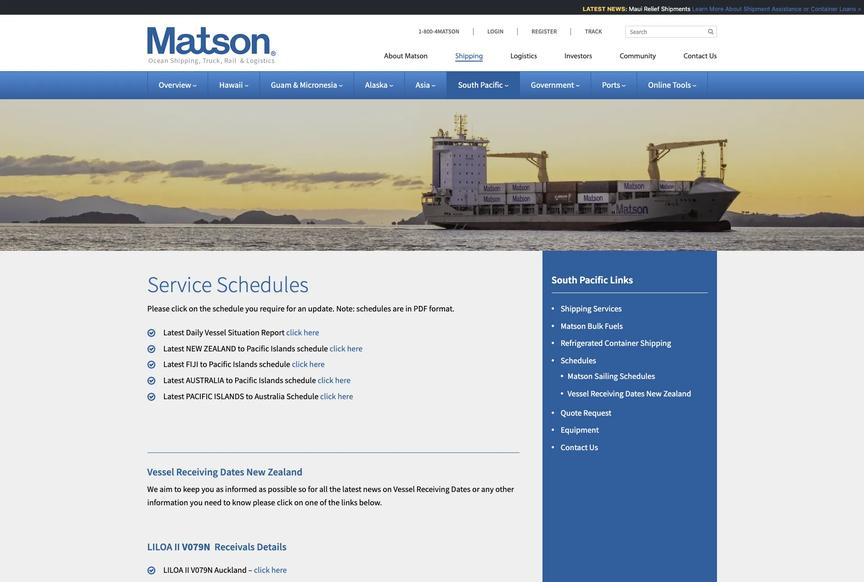 Task type: vqa. For each thing, say whether or not it's contained in the screenshot.
people
no



Task type: describe. For each thing, give the bounding box(es) containing it.
liloa ii v079n receivals details
[[147, 541, 287, 554]]

schedule down latest new zealand to pacific islands schedule click here
[[259, 359, 290, 370]]

service
[[147, 271, 212, 298]]

more
[[706, 5, 720, 12]]

latest
[[343, 484, 362, 495]]

0 vertical spatial for
[[287, 304, 296, 314]]

possible
[[268, 484, 297, 495]]

one
[[305, 497, 318, 508]]

blue matson logo with ocean, shipping, truck, rail and logistics written beneath it. image
[[147, 27, 276, 65]]

asia
[[416, 80, 430, 90]]

islands
[[214, 391, 244, 402]]

quote request link
[[561, 408, 612, 418]]

banner image
[[0, 85, 865, 251]]

1 horizontal spatial on
[[295, 497, 304, 508]]

islands for latest fiji to pacific islands schedule
[[233, 359, 258, 370]]

2 vertical spatial the
[[329, 497, 340, 508]]

services
[[594, 303, 622, 314]]

refrigerated
[[561, 338, 604, 349]]

pacific down "zealand"
[[209, 359, 232, 370]]

south pacific links section
[[531, 251, 729, 583]]

>
[[854, 5, 858, 12]]

islands for latest australia to pacific islands schedule
[[259, 375, 283, 386]]

us inside top menu navigation
[[710, 53, 717, 60]]

please click on the schedule you require for an update. note: schedules are in pdf format.
[[147, 304, 455, 314]]

schedule down service schedules
[[213, 304, 244, 314]]

micronesia
[[300, 80, 338, 90]]

know
[[232, 497, 251, 508]]

south for south pacific
[[458, 80, 479, 90]]

quote request
[[561, 408, 612, 418]]

are
[[393, 304, 404, 314]]

schedules link
[[561, 356, 597, 366]]

for inside we aim to keep you as informed as possible so for all the latest news on vessel receiving dates or any other information you need to know please click on one of the links below.
[[308, 484, 318, 495]]

online tools link
[[649, 80, 697, 90]]

about inside top menu navigation
[[384, 53, 404, 60]]

links
[[342, 497, 358, 508]]

overview link
[[159, 80, 197, 90]]

government link
[[531, 80, 580, 90]]

vessel receiving dates new zealand inside south pacific links section
[[568, 388, 692, 399]]

schedules
[[357, 304, 391, 314]]

below.
[[359, 497, 382, 508]]

4matson
[[435, 28, 460, 35]]

investors
[[565, 53, 593, 60]]

vessel receiving dates new zealand link
[[568, 388, 692, 399]]

quote
[[561, 408, 582, 418]]

contact inside top menu navigation
[[684, 53, 708, 60]]

dates inside we aim to keep you as informed as possible so for all the latest news on vessel receiving dates or any other information you need to know please click on one of the links below.
[[452, 484, 471, 495]]

1-
[[419, 28, 424, 35]]

overview
[[159, 80, 191, 90]]

aim
[[160, 484, 173, 495]]

shipping services
[[561, 303, 622, 314]]

shipment
[[740, 5, 766, 12]]

australia
[[255, 391, 285, 402]]

latest new zealand to pacific islands schedule click here
[[163, 343, 363, 354]]

click here link for liloa ii v079n auckland – click here
[[254, 565, 287, 575]]

shipping for shipping services
[[561, 303, 592, 314]]

track link
[[571, 28, 603, 35]]

guam & micronesia
[[271, 80, 338, 90]]

latest for latest new zealand to pacific islands schedule
[[163, 343, 184, 354]]

shipping services link
[[561, 303, 622, 314]]

fiji
[[186, 359, 198, 370]]

schedule down update.
[[297, 343, 328, 354]]

1 horizontal spatial container
[[807, 5, 834, 12]]

assistance
[[768, 5, 798, 12]]

1 vertical spatial vessel receiving dates new zealand
[[147, 466, 303, 479]]

informed
[[225, 484, 257, 495]]

sailing
[[595, 371, 618, 382]]

latest for latest fiji to pacific islands schedule
[[163, 359, 184, 370]]

click here link for latest daily vessel situation report click here
[[286, 327, 319, 338]]

we aim to keep you as informed as possible so for all the latest news on vessel receiving dates or any other information you need to know please click on one of the links below.
[[147, 484, 514, 508]]

to right fiji
[[200, 359, 207, 370]]

ports link
[[603, 80, 626, 90]]

login
[[488, 28, 504, 35]]

pacific up the latest fiji to pacific islands schedule click here
[[247, 343, 269, 354]]

0 vertical spatial islands
[[271, 343, 295, 354]]

Search search field
[[626, 26, 717, 38]]

in
[[406, 304, 412, 314]]

pacific
[[186, 391, 213, 402]]

bulk
[[588, 321, 604, 331]]

an
[[298, 304, 307, 314]]

of
[[320, 497, 327, 508]]

tools
[[673, 80, 692, 90]]

click inside we aim to keep you as informed as possible so for all the latest news on vessel receiving dates or any other information you need to know please click on one of the links below.
[[277, 497, 293, 508]]

2 as from the left
[[259, 484, 266, 495]]

about matson link
[[384, 48, 442, 67]]

situation
[[228, 327, 260, 338]]

community link
[[607, 48, 670, 67]]

we
[[147, 484, 158, 495]]

v079n for receivals
[[182, 541, 211, 554]]

logistics
[[511, 53, 537, 60]]

to right aim
[[174, 484, 182, 495]]

so
[[299, 484, 307, 495]]

receivals
[[215, 541, 255, 554]]

format.
[[429, 304, 455, 314]]

v079n for auckland
[[191, 565, 213, 575]]

learn
[[688, 5, 704, 12]]

0 vertical spatial or
[[800, 5, 805, 12]]

alaska link
[[366, 80, 394, 90]]

contact inside south pacific links section
[[561, 442, 588, 453]]

schedule up schedule
[[285, 375, 316, 386]]

about matson
[[384, 53, 428, 60]]

to down latest australia to pacific islands schedule click here
[[246, 391, 253, 402]]

liloa for liloa ii v079n auckland – click here
[[163, 565, 183, 575]]

pacific inside section
[[580, 273, 609, 286]]

keep
[[183, 484, 200, 495]]

liloa ii v079n auckland – click here
[[163, 565, 287, 575]]

liloa for liloa ii v079n receivals details
[[147, 541, 172, 554]]

details
[[257, 541, 287, 554]]

latest australia to pacific islands schedule click here
[[163, 375, 351, 386]]

links
[[611, 273, 634, 286]]

2 horizontal spatial schedules
[[620, 371, 656, 382]]

require
[[260, 304, 285, 314]]

zealand inside south pacific links section
[[664, 388, 692, 399]]

hawaii link
[[219, 80, 249, 90]]



Task type: locate. For each thing, give the bounding box(es) containing it.
new inside south pacific links section
[[647, 388, 662, 399]]

0 horizontal spatial on
[[189, 304, 198, 314]]

us
[[710, 53, 717, 60], [590, 442, 599, 453]]

1 vertical spatial zealand
[[268, 466, 303, 479]]

0 vertical spatial vessel receiving dates new zealand
[[568, 388, 692, 399]]

1 as from the left
[[216, 484, 224, 495]]

1 horizontal spatial new
[[647, 388, 662, 399]]

pacific down the latest fiji to pacific islands schedule click here
[[235, 375, 257, 386]]

1 vertical spatial liloa
[[163, 565, 183, 575]]

0 horizontal spatial for
[[287, 304, 296, 314]]

on
[[189, 304, 198, 314], [383, 484, 392, 495], [295, 497, 304, 508]]

0 horizontal spatial about
[[384, 53, 404, 60]]

click here link for latest fiji to pacific islands schedule click here
[[292, 359, 325, 370]]

alaska
[[366, 80, 388, 90]]

1 vertical spatial for
[[308, 484, 318, 495]]

south up shipping services link
[[552, 273, 578, 286]]

south down shipping link
[[458, 80, 479, 90]]

contact us down equipment link
[[561, 442, 599, 453]]

pacific left links on the right of the page
[[580, 273, 609, 286]]

the
[[200, 304, 211, 314], [330, 484, 341, 495], [329, 497, 340, 508]]

equipment
[[561, 425, 599, 436]]

1 horizontal spatial receiving
[[417, 484, 450, 495]]

container down fuels
[[605, 338, 639, 349]]

1 vertical spatial shipping
[[561, 303, 592, 314]]

logistics link
[[497, 48, 551, 67]]

maui
[[625, 5, 638, 12]]

1-800-4matson link
[[419, 28, 474, 35]]

for right so
[[308, 484, 318, 495]]

latest daily vessel situation report click here
[[163, 327, 319, 338]]

or right "assistance"
[[800, 5, 805, 12]]

0 horizontal spatial as
[[216, 484, 224, 495]]

ii down information
[[174, 541, 180, 554]]

0 vertical spatial zealand
[[664, 388, 692, 399]]

2 horizontal spatial shipping
[[641, 338, 672, 349]]

2 horizontal spatial receiving
[[591, 388, 624, 399]]

matson
[[405, 53, 428, 60], [561, 321, 586, 331], [568, 371, 593, 382]]

1 horizontal spatial ii
[[185, 565, 189, 575]]

us inside south pacific links section
[[590, 442, 599, 453]]

vessel inside we aim to keep you as informed as possible so for all the latest news on vessel receiving dates or any other information you need to know please click on one of the links below.
[[394, 484, 415, 495]]

online tools
[[649, 80, 692, 90]]

the up daily
[[200, 304, 211, 314]]

on up daily
[[189, 304, 198, 314]]

1 latest from the top
[[163, 327, 184, 338]]

or
[[800, 5, 805, 12], [473, 484, 480, 495]]

matson up refrigerated
[[561, 321, 586, 331]]

here
[[304, 327, 319, 338], [347, 343, 363, 354], [310, 359, 325, 370], [335, 375, 351, 386], [338, 391, 353, 402], [272, 565, 287, 575]]

0 vertical spatial dates
[[626, 388, 645, 399]]

islands up australia on the left bottom of the page
[[259, 375, 283, 386]]

or left the any
[[473, 484, 480, 495]]

1 horizontal spatial contact
[[684, 53, 708, 60]]

on left one
[[295, 497, 304, 508]]

1 horizontal spatial us
[[710, 53, 717, 60]]

to right need
[[223, 497, 231, 508]]

1 vertical spatial contact us link
[[561, 442, 599, 453]]

report
[[261, 327, 285, 338]]

to up islands
[[226, 375, 233, 386]]

to down latest daily vessel situation report click here
[[238, 343, 245, 354]]

0 vertical spatial matson
[[405, 53, 428, 60]]

0 vertical spatial contact
[[684, 53, 708, 60]]

guam
[[271, 80, 292, 90]]

all
[[320, 484, 328, 495]]

pacific down shipping link
[[481, 80, 503, 90]]

contact up the tools
[[684, 53, 708, 60]]

0 vertical spatial new
[[647, 388, 662, 399]]

0 horizontal spatial receiving
[[176, 466, 218, 479]]

islands up latest australia to pacific islands schedule click here
[[233, 359, 258, 370]]

to
[[238, 343, 245, 354], [200, 359, 207, 370], [226, 375, 233, 386], [246, 391, 253, 402], [174, 484, 182, 495], [223, 497, 231, 508]]

2 vertical spatial schedules
[[620, 371, 656, 382]]

for left an
[[287, 304, 296, 314]]

1 vertical spatial the
[[330, 484, 341, 495]]

1 horizontal spatial as
[[259, 484, 266, 495]]

shipping link
[[442, 48, 497, 67]]

top menu navigation
[[384, 48, 717, 67]]

0 horizontal spatial us
[[590, 442, 599, 453]]

2 vertical spatial receiving
[[417, 484, 450, 495]]

search image
[[709, 29, 714, 34]]

0 horizontal spatial south
[[458, 80, 479, 90]]

schedules down refrigerated
[[561, 356, 597, 366]]

fuels
[[605, 321, 623, 331]]

1 horizontal spatial schedules
[[561, 356, 597, 366]]

need
[[205, 497, 222, 508]]

2 vertical spatial you
[[190, 497, 203, 508]]

new
[[186, 343, 202, 354]]

pdf
[[414, 304, 428, 314]]

contact us down search image
[[684, 53, 717, 60]]

schedules up require
[[217, 271, 309, 298]]

contact us inside south pacific links section
[[561, 442, 599, 453]]

about up alaska link
[[384, 53, 404, 60]]

refrigerated container shipping
[[561, 338, 672, 349]]

vessel up "zealand"
[[205, 327, 226, 338]]

click here link
[[286, 327, 319, 338], [330, 343, 363, 354], [292, 359, 325, 370], [318, 375, 351, 386], [320, 391, 353, 402], [254, 565, 287, 575]]

2 horizontal spatial on
[[383, 484, 392, 495]]

0 vertical spatial ii
[[174, 541, 180, 554]]

0 vertical spatial v079n
[[182, 541, 211, 554]]

container inside south pacific links section
[[605, 338, 639, 349]]

2 vertical spatial dates
[[452, 484, 471, 495]]

matson inside top menu navigation
[[405, 53, 428, 60]]

note:
[[337, 304, 355, 314]]

please
[[147, 304, 170, 314]]

click
[[172, 304, 187, 314], [286, 327, 302, 338], [330, 343, 346, 354], [292, 359, 308, 370], [318, 375, 334, 386], [320, 391, 336, 402], [277, 497, 293, 508], [254, 565, 270, 575]]

1 horizontal spatial vessel receiving dates new zealand
[[568, 388, 692, 399]]

latest left daily
[[163, 327, 184, 338]]

container
[[807, 5, 834, 12], [605, 338, 639, 349]]

latest left new
[[163, 343, 184, 354]]

latest for latest daily vessel situation report
[[163, 327, 184, 338]]

2 vertical spatial islands
[[259, 375, 283, 386]]

1 vertical spatial islands
[[233, 359, 258, 370]]

1 vertical spatial about
[[384, 53, 404, 60]]

1 vertical spatial matson
[[561, 321, 586, 331]]

us down equipment link
[[590, 442, 599, 453]]

on right news
[[383, 484, 392, 495]]

click here link for latest new zealand to pacific islands schedule click here
[[330, 343, 363, 354]]

1 horizontal spatial contact us
[[684, 53, 717, 60]]

you down keep
[[190, 497, 203, 508]]

ii for liloa ii v079n auckland – click here
[[185, 565, 189, 575]]

receiving
[[591, 388, 624, 399], [176, 466, 218, 479], [417, 484, 450, 495]]

or inside we aim to keep you as informed as possible so for all the latest news on vessel receiving dates or any other information you need to know please click on one of the links below.
[[473, 484, 480, 495]]

schedules up vessel receiving dates new zealand link
[[620, 371, 656, 382]]

ii down liloa ii v079n receivals details
[[185, 565, 189, 575]]

as up please
[[259, 484, 266, 495]]

schedule
[[287, 391, 319, 402]]

equipment link
[[561, 425, 599, 436]]

matson down 1-
[[405, 53, 428, 60]]

800-
[[424, 28, 435, 35]]

1 horizontal spatial about
[[722, 5, 738, 12]]

0 horizontal spatial ii
[[174, 541, 180, 554]]

0 horizontal spatial contact us link
[[561, 442, 599, 453]]

0 horizontal spatial shipping
[[456, 53, 483, 60]]

1 vertical spatial contact
[[561, 442, 588, 453]]

you left require
[[246, 304, 258, 314]]

latest left australia
[[163, 375, 184, 386]]

1 horizontal spatial south
[[552, 273, 578, 286]]

contact us link down equipment link
[[561, 442, 599, 453]]

shipping inside top menu navigation
[[456, 53, 483, 60]]

1 horizontal spatial or
[[800, 5, 805, 12]]

other
[[496, 484, 514, 495]]

vessel up the quote
[[568, 388, 589, 399]]

shipping for shipping
[[456, 53, 483, 60]]

1 vertical spatial contact us
[[561, 442, 599, 453]]

0 horizontal spatial zealand
[[268, 466, 303, 479]]

0 vertical spatial us
[[710, 53, 717, 60]]

1 horizontal spatial for
[[308, 484, 318, 495]]

1 horizontal spatial shipping
[[561, 303, 592, 314]]

0 horizontal spatial dates
[[220, 466, 245, 479]]

latest left fiji
[[163, 359, 184, 370]]

daily
[[186, 327, 203, 338]]

contact
[[684, 53, 708, 60], [561, 442, 588, 453]]

online
[[649, 80, 672, 90]]

contact us link up the tools
[[670, 48, 717, 67]]

2 vertical spatial matson
[[568, 371, 593, 382]]

track
[[585, 28, 603, 35]]

2 latest from the top
[[163, 343, 184, 354]]

vessel up aim
[[147, 466, 174, 479]]

matson sailing schedules
[[568, 371, 656, 382]]

receiving inside south pacific links section
[[591, 388, 624, 399]]

1 vertical spatial schedules
[[561, 356, 597, 366]]

matson bulk fuels
[[561, 321, 623, 331]]

1 vertical spatial us
[[590, 442, 599, 453]]

us down search image
[[710, 53, 717, 60]]

1 vertical spatial new
[[247, 466, 266, 479]]

1-800-4matson
[[419, 28, 460, 35]]

vessel inside south pacific links section
[[568, 388, 589, 399]]

4 latest from the top
[[163, 375, 184, 386]]

vessel receiving dates new zealand up informed
[[147, 466, 303, 479]]

1 vertical spatial v079n
[[191, 565, 213, 575]]

0 vertical spatial liloa
[[147, 541, 172, 554]]

the right all
[[330, 484, 341, 495]]

v079n down liloa ii v079n receivals details
[[191, 565, 213, 575]]

1 vertical spatial south
[[552, 273, 578, 286]]

news
[[363, 484, 381, 495]]

1 horizontal spatial dates
[[452, 484, 471, 495]]

latest for latest australia to pacific islands schedule
[[163, 375, 184, 386]]

3 latest from the top
[[163, 359, 184, 370]]

auckland
[[215, 565, 247, 575]]

1 vertical spatial container
[[605, 338, 639, 349]]

dates up informed
[[220, 466, 245, 479]]

0 vertical spatial schedules
[[217, 271, 309, 298]]

guam & micronesia link
[[271, 80, 343, 90]]

1 horizontal spatial zealand
[[664, 388, 692, 399]]

south pacific
[[458, 80, 503, 90]]

2 horizontal spatial dates
[[626, 388, 645, 399]]

asia link
[[416, 80, 436, 90]]

0 vertical spatial container
[[807, 5, 834, 12]]

None search field
[[626, 26, 717, 38]]

1 vertical spatial or
[[473, 484, 480, 495]]

dates left the any
[[452, 484, 471, 495]]

latest news: maui relief shipments learn more about shipment assistance or container loans >
[[579, 5, 858, 12]]

1 vertical spatial ii
[[185, 565, 189, 575]]

v079n
[[182, 541, 211, 554], [191, 565, 213, 575]]

ii for liloa ii v079n receivals details
[[174, 541, 180, 554]]

zealand
[[664, 388, 692, 399], [268, 466, 303, 479]]

information
[[147, 497, 188, 508]]

latest for latest pacific islands to australia schedule
[[163, 391, 184, 402]]

matson bulk fuels link
[[561, 321, 623, 331]]

islands down report on the left of the page
[[271, 343, 295, 354]]

0 horizontal spatial contact us
[[561, 442, 599, 453]]

vessel right news
[[394, 484, 415, 495]]

latest left pacific
[[163, 391, 184, 402]]

1 vertical spatial dates
[[220, 466, 245, 479]]

click here link for latest australia to pacific islands schedule click here
[[318, 375, 351, 386]]

1 horizontal spatial contact us link
[[670, 48, 717, 67]]

5 latest from the top
[[163, 391, 184, 402]]

update.
[[308, 304, 335, 314]]

matson sailing schedules link
[[568, 371, 656, 382]]

contact us inside top menu navigation
[[684, 53, 717, 60]]

vessel receiving dates new zealand down matson sailing schedules
[[568, 388, 692, 399]]

0 vertical spatial you
[[246, 304, 258, 314]]

v079n up liloa ii v079n auckland – click here
[[182, 541, 211, 554]]

latest pacific islands to australia schedule click here
[[163, 391, 353, 402]]

0 vertical spatial about
[[722, 5, 738, 12]]

container left the loans
[[807, 5, 834, 12]]

shipments
[[657, 5, 687, 12]]

0 horizontal spatial container
[[605, 338, 639, 349]]

0 horizontal spatial new
[[247, 466, 266, 479]]

investors link
[[551, 48, 607, 67]]

1 vertical spatial you
[[202, 484, 214, 495]]

south pacific links
[[552, 273, 634, 286]]

0 vertical spatial receiving
[[591, 388, 624, 399]]

matson down schedules link
[[568, 371, 593, 382]]

latest
[[579, 5, 602, 12]]

dates down matson sailing schedules
[[626, 388, 645, 399]]

2 vertical spatial on
[[295, 497, 304, 508]]

1 vertical spatial receiving
[[176, 466, 218, 479]]

about right more
[[722, 5, 738, 12]]

0 vertical spatial the
[[200, 304, 211, 314]]

request
[[584, 408, 612, 418]]

the right of
[[329, 497, 340, 508]]

service schedules
[[147, 271, 309, 298]]

1 vertical spatial on
[[383, 484, 392, 495]]

2 vertical spatial shipping
[[641, 338, 672, 349]]

receiving inside we aim to keep you as informed as possible so for all the latest news on vessel receiving dates or any other information you need to know please click on one of the links below.
[[417, 484, 450, 495]]

0 horizontal spatial schedules
[[217, 271, 309, 298]]

loans
[[836, 5, 852, 12]]

0 horizontal spatial vessel receiving dates new zealand
[[147, 466, 303, 479]]

0 horizontal spatial or
[[473, 484, 480, 495]]

login link
[[474, 28, 518, 35]]

matson for matson bulk fuels
[[561, 321, 586, 331]]

schedule
[[213, 304, 244, 314], [297, 343, 328, 354], [259, 359, 290, 370], [285, 375, 316, 386]]

0 vertical spatial contact us link
[[670, 48, 717, 67]]

register
[[532, 28, 557, 35]]

0 horizontal spatial contact
[[561, 442, 588, 453]]

south inside section
[[552, 273, 578, 286]]

south for south pacific links
[[552, 273, 578, 286]]

dates inside south pacific links section
[[626, 388, 645, 399]]

matson for matson sailing schedules
[[568, 371, 593, 382]]

0 vertical spatial south
[[458, 80, 479, 90]]

register link
[[518, 28, 571, 35]]

australia
[[186, 375, 224, 386]]

contact us
[[684, 53, 717, 60], [561, 442, 599, 453]]

0 vertical spatial shipping
[[456, 53, 483, 60]]

please
[[253, 497, 275, 508]]

as up need
[[216, 484, 224, 495]]

click here link for latest pacific islands to australia schedule click here
[[320, 391, 353, 402]]

relief
[[640, 5, 656, 12]]

you up need
[[202, 484, 214, 495]]

0 vertical spatial contact us
[[684, 53, 717, 60]]

contact down equipment link
[[561, 442, 588, 453]]

0 vertical spatial on
[[189, 304, 198, 314]]

zealand
[[204, 343, 236, 354]]



